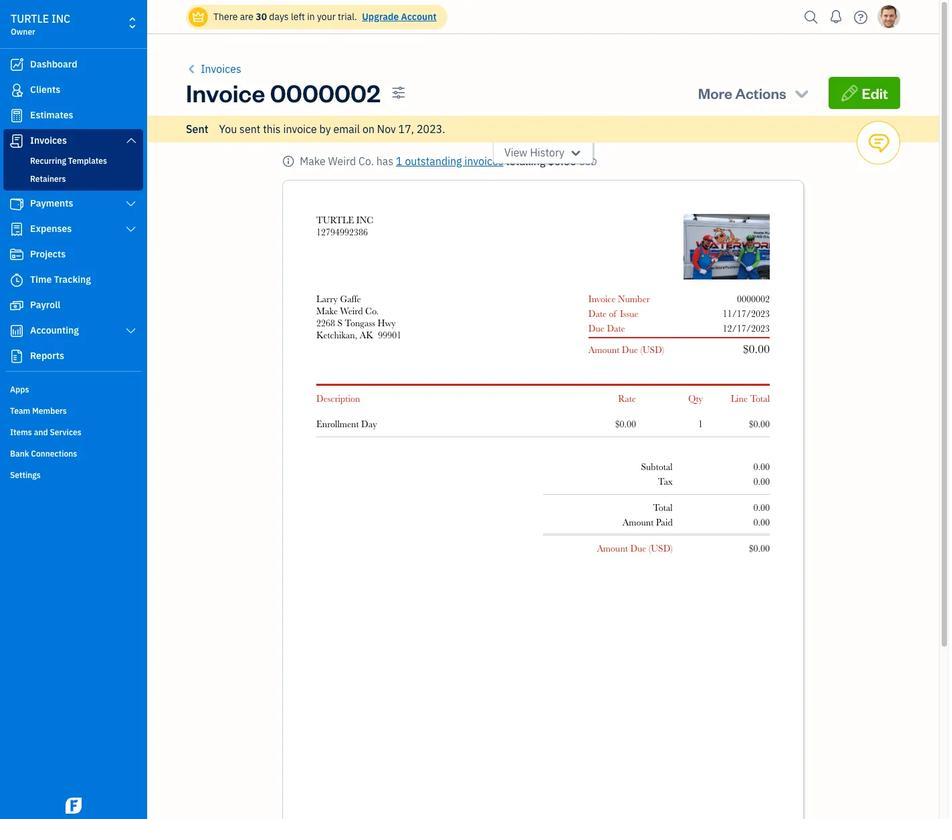 Task type: vqa. For each thing, say whether or not it's contained in the screenshot.
billable corresponding to 0:01
no



Task type: locate. For each thing, give the bounding box(es) containing it.
tax
[[658, 477, 673, 487]]

0 horizontal spatial )
[[662, 345, 665, 355]]

1 vertical spatial weird
[[340, 306, 363, 317]]

main element
[[0, 0, 181, 820]]

weird
[[328, 155, 356, 168], [340, 306, 363, 317]]

gaffe left will on the left top of page
[[242, 122, 264, 135]]

0 vertical spatial larry
[[218, 122, 240, 135]]

0 horizontal spatial inc
[[52, 12, 70, 25]]

0 vertical spatial usd
[[579, 156, 597, 168]]

due down total amount paid
[[631, 543, 647, 554]]

amount due ( usd ) down total amount paid
[[597, 543, 673, 554]]

2 chevron large down image from the top
[[125, 224, 137, 235]]

0000002 up larry gaffe will receive your message by email.
[[270, 77, 381, 108]]

sent
[[240, 122, 261, 136]]

1 horizontal spatial inc
[[357, 215, 374, 226]]

estimate image
[[9, 109, 25, 122]]

1 vertical spatial larry
[[317, 294, 338, 305]]

chevron large down image
[[125, 199, 137, 209], [125, 224, 137, 235]]

1 vertical spatial turtle
[[317, 215, 354, 226]]

left
[[291, 11, 305, 23]]

chevronleft image
[[186, 61, 198, 77]]

1 vertical spatial amount
[[623, 517, 654, 528]]

time tracking
[[30, 274, 91, 286]]

larry inside larry gaffe make weird co. 2268 s tongass hwy ketchikan, ak  99901
[[317, 294, 338, 305]]

turtle up owner
[[11, 12, 49, 25]]

chevron large down image down retainers link
[[125, 199, 137, 209]]

total up the paid
[[653, 503, 673, 513]]

0 vertical spatial 1
[[396, 155, 403, 168]]

1 horizontal spatial turtle
[[317, 215, 354, 226]]

edit link
[[829, 77, 901, 109]]

date left of
[[589, 309, 607, 319]]

usd down number
[[643, 345, 662, 355]]

co. up tongass
[[365, 306, 379, 317]]

0.00
[[754, 462, 770, 473], [754, 477, 770, 487], [754, 503, 770, 513], [754, 517, 770, 528]]

invoice
[[186, 77, 265, 108], [589, 294, 616, 305]]

clients link
[[3, 78, 143, 102]]

chevron large down image for invoices
[[125, 135, 137, 146]]

settings link
[[3, 465, 143, 485]]

turtle up 12794992386
[[317, 215, 354, 226]]

3 0.00 from the top
[[754, 503, 770, 513]]

1 horizontal spatial larry
[[317, 294, 338, 305]]

co. left "has"
[[359, 155, 374, 168]]

amount down due date
[[589, 345, 620, 355]]

gaffe inside larry gaffe make weird co. 2268 s tongass hwy ketchikan, ak  99901
[[340, 294, 361, 305]]

0 horizontal spatial (
[[641, 345, 643, 355]]

amount inside total amount paid
[[623, 517, 654, 528]]

projects link
[[3, 243, 143, 267]]

0 vertical spatial total
[[751, 394, 770, 404]]

gaffe up tongass
[[340, 294, 361, 305]]

0000002
[[270, 77, 381, 108], [738, 294, 770, 305]]

1 vertical spatial gaffe
[[340, 294, 361, 305]]

time tracking link
[[3, 268, 143, 292]]

turtle inside turtle inc 12794992386
[[317, 215, 354, 226]]

1 vertical spatial usd
[[643, 345, 662, 355]]

accounting link
[[3, 319, 143, 343]]

1 horizontal spatial 1
[[699, 419, 703, 430]]

chevron large down image for accounting
[[125, 326, 137, 337]]

chevron large down image up projects link
[[125, 224, 137, 235]]

make weird co. has 1 outstanding invoices totalling $0.00 usd
[[300, 155, 597, 168]]

1 vertical spatial 1
[[699, 419, 703, 430]]

payroll
[[30, 299, 60, 311]]

invoice up of
[[589, 294, 616, 305]]

turtle
[[11, 12, 49, 25], [317, 215, 354, 226]]

0 vertical spatial gaffe
[[242, 122, 264, 135]]

money image
[[9, 299, 25, 313]]

timer image
[[9, 274, 25, 287]]

amount down total amount paid
[[597, 543, 628, 554]]

tongass
[[345, 318, 375, 329]]

0 horizontal spatial invoice
[[186, 77, 265, 108]]

recurring templates
[[30, 156, 107, 166]]

0 vertical spatial inc
[[52, 12, 70, 25]]

1 vertical spatial make
[[317, 306, 338, 317]]

usd down the paid
[[651, 543, 671, 554]]

0 horizontal spatial gaffe
[[242, 122, 264, 135]]

1 vertical spatial inc
[[357, 215, 374, 226]]

0.00 0.00 for total
[[754, 503, 770, 528]]

0 horizontal spatial turtle
[[11, 12, 49, 25]]

there are 30 days left in your trial. upgrade account
[[213, 11, 437, 23]]

trial.
[[338, 11, 357, 23]]

1 horizontal spatial 0000002
[[738, 294, 770, 305]]

1 horizontal spatial )
[[671, 543, 673, 554]]

invoices up recurring
[[30, 135, 67, 147]]

1 horizontal spatial by
[[376, 122, 387, 135]]

pencil image
[[841, 84, 859, 102]]

chevron large down image
[[125, 135, 137, 146], [125, 326, 137, 337]]

larry for larry gaffe will receive your message by email.
[[218, 122, 240, 135]]

co.
[[359, 155, 374, 168], [365, 306, 379, 317]]

email
[[334, 122, 360, 136]]

templates
[[68, 156, 107, 166]]

0 horizontal spatial by
[[320, 122, 331, 136]]

description
[[317, 394, 360, 404]]

invoice image
[[9, 135, 25, 148]]

0 vertical spatial invoices
[[201, 62, 241, 76]]

inc inside turtle inc owner
[[52, 12, 70, 25]]

total
[[751, 394, 770, 404], [653, 503, 673, 513]]

your
[[317, 11, 336, 23], [316, 122, 335, 135]]

chevron large down image inside accounting link
[[125, 326, 137, 337]]

1 horizontal spatial gaffe
[[340, 294, 361, 305]]

larry up 2268
[[317, 294, 338, 305]]

usd right history
[[579, 156, 597, 168]]

make inside larry gaffe make weird co. 2268 s tongass hwy ketchikan, ak  99901
[[317, 306, 338, 317]]

inc
[[52, 12, 70, 25], [357, 215, 374, 226]]

reports link
[[3, 345, 143, 369]]

chevron large down image down payroll link
[[125, 326, 137, 337]]

invoices inside button
[[201, 62, 241, 76]]

turtle for turtle inc 12794992386
[[317, 215, 354, 226]]

by right on
[[376, 122, 387, 135]]

1 right "has"
[[396, 155, 403, 168]]

expenses link
[[3, 218, 143, 242]]

due down date of issue
[[589, 323, 605, 334]]

recurring
[[30, 156, 66, 166]]

on
[[363, 122, 375, 136]]

0 vertical spatial 0000002
[[270, 77, 381, 108]]

1 vertical spatial co.
[[365, 306, 379, 317]]

invoices link
[[3, 129, 143, 153]]

0 vertical spatial chevron large down image
[[125, 135, 137, 146]]

dashboard image
[[9, 58, 25, 72]]

make right the info image
[[300, 155, 326, 168]]

invoices right chevronleft icon
[[201, 62, 241, 76]]

total right line
[[751, 394, 770, 404]]

1 vertical spatial 0000002
[[738, 294, 770, 305]]

(
[[641, 345, 643, 355], [649, 543, 651, 554]]

ketchikan,
[[317, 330, 358, 341]]

0 vertical spatial invoice
[[186, 77, 265, 108]]

invoices
[[201, 62, 241, 76], [30, 135, 67, 147]]

usd
[[579, 156, 597, 168], [643, 345, 662, 355], [651, 543, 671, 554]]

weird up tongass
[[340, 306, 363, 317]]

0 vertical spatial turtle
[[11, 12, 49, 25]]

freshbooks image
[[63, 798, 84, 815]]

0000002 up 11/17/2023
[[738, 294, 770, 305]]

chevron large down image for expenses
[[125, 224, 137, 235]]

chevron large down image up recurring templates link
[[125, 135, 137, 146]]

1 horizontal spatial invoice
[[589, 294, 616, 305]]

accounting
[[30, 325, 79, 337]]

0 vertical spatial due
[[589, 323, 605, 334]]

1 chevron large down image from the top
[[125, 135, 137, 146]]

1 vertical spatial invoices
[[30, 135, 67, 147]]

turtle inside turtle inc owner
[[11, 12, 49, 25]]

4 0.00 from the top
[[754, 517, 770, 528]]

1 horizontal spatial (
[[649, 543, 651, 554]]

1 vertical spatial total
[[653, 503, 673, 513]]

line
[[731, 394, 748, 404]]

view comments image
[[868, 122, 891, 164]]

2 0.00 0.00 from the top
[[754, 503, 770, 528]]

1 vertical spatial chevron large down image
[[125, 326, 137, 337]]

1 chevron large down image from the top
[[125, 199, 137, 209]]

info image
[[282, 153, 295, 169]]

your right receive
[[316, 122, 335, 135]]

s
[[338, 318, 343, 329]]

totalling
[[506, 155, 546, 168]]

you
[[219, 122, 237, 136]]

invoice for invoice number
[[589, 294, 616, 305]]

team
[[10, 406, 30, 416]]

gaffe for will
[[242, 122, 264, 135]]

view history button
[[493, 142, 594, 164]]

hwy
[[378, 318, 396, 329]]

1 vertical spatial 0.00 0.00
[[754, 503, 770, 528]]

amount left the paid
[[623, 517, 654, 528]]

chevron large down image inside payments link
[[125, 199, 137, 209]]

date
[[589, 309, 607, 319], [607, 323, 626, 334]]

and
[[34, 428, 48, 438]]

larry left sent
[[218, 122, 240, 135]]

2 vertical spatial amount
[[597, 543, 628, 554]]

weird down email
[[328, 155, 356, 168]]

apps link
[[3, 379, 143, 400]]

this
[[263, 122, 281, 136]]

gaffe
[[242, 122, 264, 135], [340, 294, 361, 305]]

)
[[662, 345, 665, 355], [671, 543, 673, 554]]

rate
[[619, 394, 636, 404]]

recurring templates link
[[6, 153, 141, 169]]

1 vertical spatial due
[[622, 345, 638, 355]]

sent
[[186, 122, 209, 136]]

enrollment day
[[317, 419, 377, 430]]

1 0.00 from the top
[[754, 462, 770, 473]]

2 chevron large down image from the top
[[125, 326, 137, 337]]

usd inside make weird co. has 1 outstanding invoices totalling $0.00 usd
[[579, 156, 597, 168]]

0 horizontal spatial invoices
[[30, 135, 67, 147]]

project image
[[9, 248, 25, 262]]

retainers
[[30, 174, 66, 184]]

0 vertical spatial 0.00 0.00
[[754, 462, 770, 487]]

amount due ( usd ) down due date
[[589, 345, 665, 355]]

1 down qty
[[699, 419, 703, 430]]

expenses
[[30, 223, 72, 235]]

larry for larry gaffe make weird co. 2268 s tongass hwy ketchikan, ak  99901
[[317, 294, 338, 305]]

invoices
[[465, 155, 504, 168]]

0 horizontal spatial 1
[[396, 155, 403, 168]]

number
[[618, 294, 650, 305]]

by
[[320, 122, 331, 136], [376, 122, 387, 135]]

0 horizontal spatial larry
[[218, 122, 240, 135]]

settings for this invoice image
[[392, 86, 406, 100]]

inc up dashboard
[[52, 12, 70, 25]]

more
[[698, 84, 733, 102]]

upgrade
[[362, 11, 399, 23]]

retainers link
[[6, 171, 141, 187]]

payroll link
[[3, 294, 143, 318]]

total inside total amount paid
[[653, 503, 673, 513]]

invoice up you
[[186, 77, 265, 108]]

invoices inside main element
[[30, 135, 67, 147]]

due down due date
[[622, 345, 638, 355]]

0 horizontal spatial total
[[653, 503, 673, 513]]

chevron large down image inside "expenses" link
[[125, 224, 137, 235]]

0.00 0.00
[[754, 462, 770, 487], [754, 503, 770, 528]]

1 horizontal spatial invoices
[[201, 62, 241, 76]]

0 vertical spatial chevron large down image
[[125, 199, 137, 209]]

1 vertical spatial invoice
[[589, 294, 616, 305]]

inc inside turtle inc 12794992386
[[357, 215, 374, 226]]

1 vertical spatial chevron large down image
[[125, 224, 137, 235]]

co. inside larry gaffe make weird co. 2268 s tongass hwy ketchikan, ak  99901
[[365, 306, 379, 317]]

date down date of issue
[[607, 323, 626, 334]]

make up 2268
[[317, 306, 338, 317]]

more actions button
[[686, 77, 824, 109]]

your right in
[[317, 11, 336, 23]]

0 vertical spatial your
[[317, 11, 336, 23]]

1 0.00 0.00 from the top
[[754, 462, 770, 487]]

days
[[269, 11, 289, 23]]

actions
[[736, 84, 787, 102]]

2 by from the left
[[376, 122, 387, 135]]

by left email
[[320, 122, 331, 136]]

inc up 12794992386
[[357, 215, 374, 226]]

0 vertical spatial amount
[[589, 345, 620, 355]]



Task type: describe. For each thing, give the bounding box(es) containing it.
there
[[213, 11, 238, 23]]

history
[[530, 146, 565, 159]]

day
[[361, 419, 377, 430]]

1 vertical spatial amount due ( usd )
[[597, 543, 673, 554]]

receive
[[283, 122, 314, 135]]

bank
[[10, 449, 29, 459]]

0 vertical spatial co.
[[359, 155, 374, 168]]

subtotal tax
[[641, 462, 673, 487]]

0 vertical spatial )
[[662, 345, 665, 355]]

settings
[[10, 470, 41, 481]]

line total
[[731, 394, 770, 404]]

larry gaffe will receive your message by email.
[[218, 122, 415, 135]]

estimates
[[30, 109, 73, 121]]

2 vertical spatial usd
[[651, 543, 671, 554]]

1 vertical spatial (
[[649, 543, 651, 554]]

17,
[[399, 122, 414, 136]]

1 vertical spatial )
[[671, 543, 673, 554]]

chevron large down image for payments
[[125, 199, 137, 209]]

message
[[337, 122, 374, 135]]

upgrade account link
[[360, 11, 437, 23]]

account
[[401, 11, 437, 23]]

report image
[[9, 350, 25, 363]]

team members
[[10, 406, 67, 416]]

invoices button
[[186, 61, 241, 77]]

items
[[10, 428, 32, 438]]

chart image
[[9, 325, 25, 338]]

invoice for invoice 0000002
[[186, 77, 265, 108]]

crown image
[[191, 10, 205, 24]]

enrollment
[[317, 419, 359, 430]]

are
[[240, 11, 254, 23]]

0 horizontal spatial 0000002
[[270, 77, 381, 108]]

client image
[[9, 84, 25, 97]]

30
[[256, 11, 267, 23]]

edit
[[862, 84, 889, 102]]

nov
[[377, 122, 396, 136]]

items and services
[[10, 428, 81, 438]]

has
[[377, 155, 394, 168]]

send button
[[848, 91, 901, 118]]

bank connections link
[[3, 444, 143, 464]]

1 vertical spatial your
[[316, 122, 335, 135]]

outstanding
[[405, 155, 462, 168]]

gaffe for make
[[340, 294, 361, 305]]

subtotal
[[641, 462, 673, 473]]

more actions
[[698, 84, 787, 102]]

team members link
[[3, 401, 143, 421]]

email.
[[389, 122, 415, 135]]

services
[[50, 428, 81, 438]]

paid
[[656, 517, 673, 528]]

tracking
[[54, 274, 91, 286]]

Send a message text field
[[218, 91, 843, 120]]

invoice
[[283, 122, 317, 136]]

dashboard
[[30, 58, 77, 70]]

time
[[30, 274, 52, 286]]

0 vertical spatial weird
[[328, 155, 356, 168]]

total amount paid
[[623, 503, 673, 528]]

1 by from the left
[[320, 122, 331, 136]]

view history
[[505, 146, 565, 159]]

apps
[[10, 385, 29, 395]]

you sent this invoice by email on nov 17, 2023.
[[219, 122, 446, 136]]

turtle inc owner
[[11, 12, 70, 37]]

invoice number
[[589, 294, 650, 305]]

0 vertical spatial amount due ( usd )
[[589, 345, 665, 355]]

0.00 0.00 for subtotal
[[754, 462, 770, 487]]

weird inside larry gaffe make weird co. 2268 s tongass hwy ketchikan, ak  99901
[[340, 306, 363, 317]]

send
[[860, 96, 889, 112]]

2023.
[[417, 122, 446, 136]]

1 vertical spatial date
[[607, 323, 626, 334]]

estimates link
[[3, 104, 143, 128]]

notifications image
[[826, 3, 847, 30]]

larry gaffe make weird co. 2268 s tongass hwy ketchikan, ak  99901
[[317, 294, 402, 341]]

payment image
[[9, 197, 25, 211]]

due date
[[589, 323, 626, 334]]

dashboard link
[[3, 53, 143, 77]]

of
[[609, 309, 617, 319]]

11/17/2023
[[723, 309, 770, 319]]

will
[[267, 122, 281, 135]]

items and services link
[[3, 422, 143, 442]]

0 vertical spatial date
[[589, 309, 607, 319]]

inc for turtle inc 12794992386
[[357, 215, 374, 226]]

members
[[32, 406, 67, 416]]

payments
[[30, 197, 73, 209]]

go to help image
[[851, 7, 872, 27]]

projects
[[30, 248, 66, 260]]

99901
[[378, 330, 402, 341]]

inc for turtle inc owner
[[52, 12, 70, 25]]

reports
[[30, 350, 64, 362]]

connections
[[31, 449, 77, 459]]

owner
[[11, 27, 35, 37]]

issue
[[620, 309, 639, 319]]

0 vertical spatial make
[[300, 155, 326, 168]]

12794992386
[[317, 227, 368, 238]]

clients
[[30, 84, 60, 96]]

invoice 0000002
[[186, 77, 381, 108]]

chevrondown image
[[793, 84, 812, 102]]

12/17/2023
[[723, 323, 770, 334]]

turtle inc 12794992386
[[317, 215, 374, 238]]

expense image
[[9, 223, 25, 236]]

search image
[[801, 7, 823, 27]]

2 vertical spatial due
[[631, 543, 647, 554]]

payments link
[[3, 192, 143, 216]]

turtle for turtle inc owner
[[11, 12, 49, 25]]

date of issue
[[589, 309, 639, 319]]

view
[[505, 146, 528, 159]]

0 vertical spatial (
[[641, 345, 643, 355]]

2 0.00 from the top
[[754, 477, 770, 487]]

1 horizontal spatial total
[[751, 394, 770, 404]]



